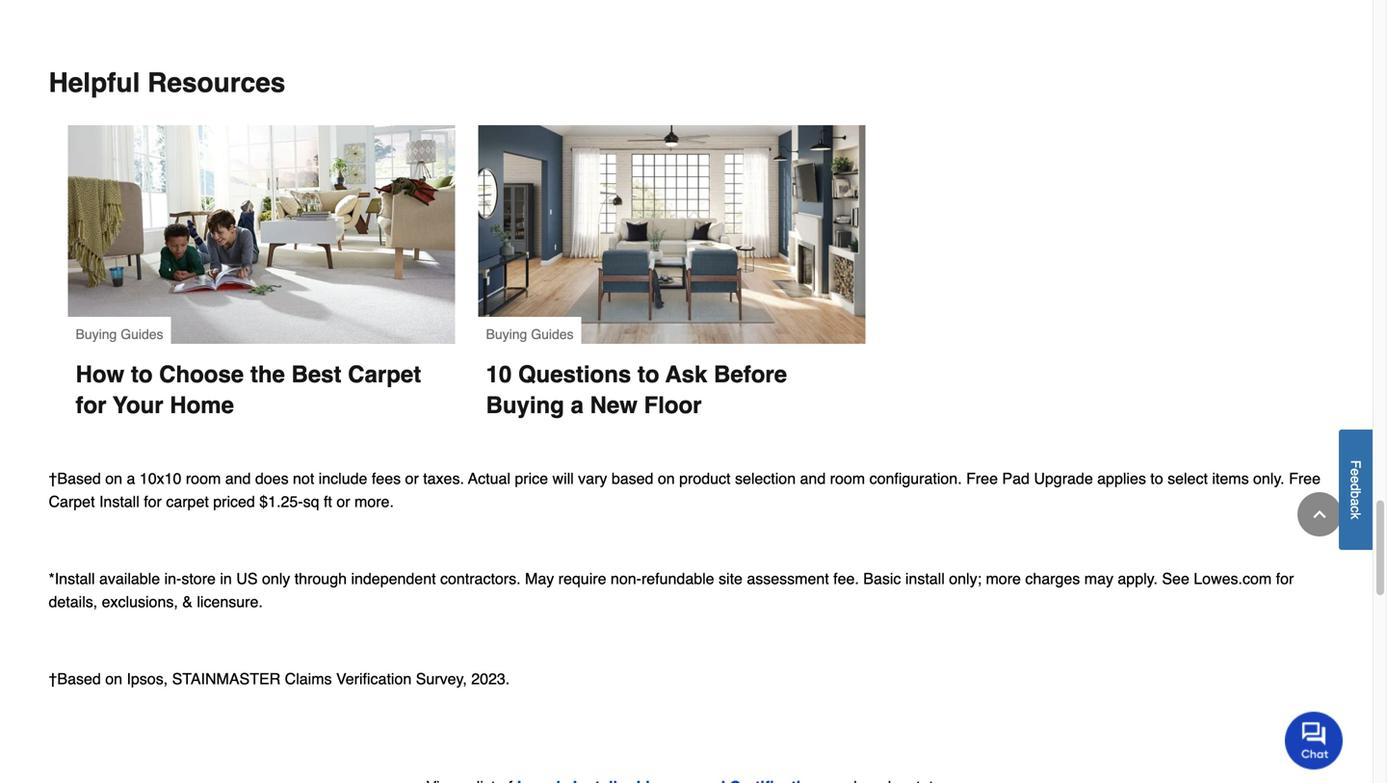 Task type: describe. For each thing, give the bounding box(es) containing it.
independent
[[351, 570, 436, 588]]

$1.25-
[[260, 493, 303, 511]]

licensure.
[[197, 593, 263, 611]]

a inside '10 questions to ask before buying a new floor'
[[571, 392, 584, 419]]

before
[[714, 361, 787, 388]]

1 and from the left
[[225, 470, 251, 488]]

10 questions to ask before buying a new floor
[[486, 361, 794, 419]]

upgrade
[[1034, 470, 1094, 488]]

for inside the how to choose the best carpet for your home
[[76, 392, 106, 419]]

in-
[[164, 570, 182, 588]]

sq
[[303, 493, 320, 511]]

†based for †based on ipsos, stainmaster claims verification survey, 2023.
[[49, 670, 101, 688]]

how to choose the best carpet for your home
[[76, 361, 428, 419]]

the
[[250, 361, 285, 388]]

1 free from the left
[[967, 470, 998, 488]]

*install
[[49, 570, 95, 588]]

best
[[292, 361, 342, 388]]

carpet inside †based on a 10x10 room and does not include fees or taxes. actual price will vary based on product selection and room configuration. free pad upgrade applies to select items only. free carpet install for carpet priced $1.25-sq ft or more.
[[49, 493, 95, 511]]

survey,
[[416, 670, 467, 688]]

for inside †based on a 10x10 room and does not include fees or taxes. actual price will vary based on product selection and room configuration. free pad upgrade applies to select items only. free carpet install for carpet priced $1.25-sq ft or more.
[[144, 493, 162, 511]]

will
[[553, 470, 574, 488]]

floor
[[644, 392, 702, 419]]

resources
[[148, 67, 286, 98]]

may
[[525, 570, 554, 588]]

us
[[236, 570, 258, 588]]

k
[[1349, 513, 1364, 520]]

actual
[[468, 470, 511, 488]]

a inside †based on a 10x10 room and does not include fees or taxes. actual price will vary based on product selection and room configuration. free pad upgrade applies to select items only. free carpet install for carpet priced $1.25-sq ft or more.
[[127, 470, 135, 488]]

carpet
[[166, 493, 209, 511]]

apply.
[[1118, 570, 1158, 588]]

new
[[590, 392, 638, 419]]

a living room with a white sofa, two blue armchairs, a sisal rug and light hardwood flooring. image
[[479, 125, 866, 344]]

on for †based on a 10x10 room and does not include fees or taxes. actual price will vary based on product selection and room configuration. free pad upgrade applies to select items only. free carpet install for carpet priced $1.25-sq ft or more.
[[105, 470, 122, 488]]

applies
[[1098, 470, 1147, 488]]

†based for †based on a 10x10 room and does not include fees or taxes. actual price will vary based on product selection and room configuration. free pad upgrade applies to select items only. free carpet install for carpet priced $1.25-sq ft or more.
[[49, 470, 101, 488]]

d
[[1349, 484, 1364, 491]]

contractors.
[[440, 570, 521, 588]]

questions
[[518, 361, 631, 388]]

charges
[[1026, 570, 1081, 588]]

items
[[1213, 470, 1250, 488]]

your
[[113, 392, 163, 419]]

†based on a 10x10 room and does not include fees or taxes. actual price will vary based on product selection and room configuration. free pad upgrade applies to select items only. free carpet install for carpet priced $1.25-sq ft or more.
[[49, 470, 1321, 511]]

more
[[986, 570, 1022, 588]]

taxes.
[[423, 470, 464, 488]]

choose
[[159, 361, 244, 388]]

buying for how
[[76, 327, 117, 342]]

vary
[[578, 470, 608, 488]]

select
[[1168, 470, 1208, 488]]

guides for to
[[121, 327, 163, 342]]

how
[[76, 361, 124, 388]]

priced
[[213, 493, 255, 511]]

carpet inside the how to choose the best carpet for your home
[[348, 361, 421, 388]]

c
[[1349, 506, 1364, 513]]

2 room from the left
[[830, 470, 866, 488]]

guides for questions
[[531, 327, 574, 342]]



Task type: locate. For each thing, give the bounding box(es) containing it.
0 horizontal spatial for
[[76, 392, 106, 419]]

0 horizontal spatial buying guides
[[76, 327, 163, 342]]

&
[[182, 593, 193, 611]]

room
[[186, 470, 221, 488], [830, 470, 866, 488]]

on left ipsos,
[[105, 670, 122, 688]]

more.
[[355, 493, 394, 511]]

carpet
[[348, 361, 421, 388], [49, 493, 95, 511]]

buying up how
[[76, 327, 117, 342]]

*install available in-store in us only through independent contractors. may require non-refundable site assessment fee. basic install only; more charges may apply. see lowes.com for details, exclusions, & licensure.
[[49, 570, 1295, 611]]

to inside the how to choose the best carpet for your home
[[131, 361, 153, 388]]

1 horizontal spatial for
[[144, 493, 162, 511]]

guides up how
[[121, 327, 163, 342]]

f e e d b a c k
[[1349, 460, 1364, 520]]

a up install
[[127, 470, 135, 488]]

install
[[906, 570, 945, 588]]

0 horizontal spatial free
[[967, 470, 998, 488]]

2 e from the top
[[1349, 476, 1364, 484]]

and up "priced" at the bottom
[[225, 470, 251, 488]]

1 buying guides from the left
[[76, 327, 163, 342]]

claims
[[285, 670, 332, 688]]

2 horizontal spatial a
[[1349, 499, 1364, 506]]

2023.
[[471, 670, 510, 688]]

0 horizontal spatial guides
[[121, 327, 163, 342]]

home
[[170, 392, 234, 419]]

ask
[[666, 361, 708, 388]]

†based up install
[[49, 470, 101, 488]]

on up install
[[105, 470, 122, 488]]

0 horizontal spatial carpet
[[49, 493, 95, 511]]

fees
[[372, 470, 401, 488]]

buying guides for questions
[[486, 327, 574, 342]]

a inside button
[[1349, 499, 1364, 506]]

1 horizontal spatial buying guides
[[486, 327, 574, 342]]

e up b
[[1349, 476, 1364, 484]]

refundable
[[642, 570, 715, 588]]

on for †based on ipsos, stainmaster claims verification survey, 2023.
[[105, 670, 122, 688]]

chat invite button image
[[1286, 711, 1344, 770]]

†based inside †based on a 10x10 room and does not include fees or taxes. actual price will vary based on product selection and room configuration. free pad upgrade applies to select items only. free carpet install for carpet priced $1.25-sq ft or more.
[[49, 470, 101, 488]]

1 horizontal spatial guides
[[531, 327, 574, 342]]

ipsos,
[[127, 670, 168, 688]]

and
[[225, 470, 251, 488], [800, 470, 826, 488]]

0 horizontal spatial a
[[127, 470, 135, 488]]

room up carpet
[[186, 470, 221, 488]]

1 vertical spatial for
[[144, 493, 162, 511]]

or right ft
[[337, 493, 350, 511]]

install
[[99, 493, 140, 511]]

for
[[76, 392, 106, 419], [144, 493, 162, 511], [1277, 570, 1295, 588]]

and right selection
[[800, 470, 826, 488]]

1 horizontal spatial to
[[638, 361, 660, 388]]

not
[[293, 470, 314, 488]]

buying guides
[[76, 327, 163, 342], [486, 327, 574, 342]]

0 horizontal spatial and
[[225, 470, 251, 488]]

room left configuration.
[[830, 470, 866, 488]]

1 horizontal spatial free
[[1290, 470, 1321, 488]]

1 vertical spatial a
[[127, 470, 135, 488]]

f e e d b a c k button
[[1340, 430, 1373, 550]]

through
[[295, 570, 347, 588]]

0 vertical spatial †based
[[49, 470, 101, 488]]

†based on ipsos, stainmaster claims verification survey, 2023.
[[49, 670, 510, 688]]

buying guides for to
[[76, 327, 163, 342]]

1 horizontal spatial or
[[405, 470, 419, 488]]

2 and from the left
[[800, 470, 826, 488]]

free right the only.
[[1290, 470, 1321, 488]]

product
[[680, 470, 731, 488]]

or
[[405, 470, 419, 488], [337, 493, 350, 511]]

1 horizontal spatial and
[[800, 470, 826, 488]]

0 horizontal spatial room
[[186, 470, 221, 488]]

only
[[262, 570, 290, 588]]

on right based
[[658, 470, 675, 488]]

1 horizontal spatial room
[[830, 470, 866, 488]]

for down 10x10
[[144, 493, 162, 511]]

†based
[[49, 470, 101, 488], [49, 670, 101, 688]]

assessment
[[747, 570, 830, 588]]

fee.
[[834, 570, 860, 588]]

to up your
[[131, 361, 153, 388]]

may
[[1085, 570, 1114, 588]]

lowes.com
[[1194, 570, 1272, 588]]

details,
[[49, 593, 98, 611]]

scroll to top element
[[1298, 492, 1343, 537]]

basic
[[864, 570, 902, 588]]

1 vertical spatial †based
[[49, 670, 101, 688]]

chevron up image
[[1311, 505, 1330, 524]]

guides
[[121, 327, 163, 342], [531, 327, 574, 342]]

require
[[559, 570, 607, 588]]

guides up questions
[[531, 327, 574, 342]]

0 horizontal spatial to
[[131, 361, 153, 388]]

1 horizontal spatial carpet
[[348, 361, 421, 388]]

price
[[515, 470, 548, 488]]

0 vertical spatial for
[[76, 392, 106, 419]]

verification
[[336, 670, 412, 688]]

0 vertical spatial carpet
[[348, 361, 421, 388]]

selection
[[735, 470, 796, 488]]

2 †based from the top
[[49, 670, 101, 688]]

for right lowes.com at the bottom right of page
[[1277, 570, 1295, 588]]

a up k
[[1349, 499, 1364, 506]]

free left pad
[[967, 470, 998, 488]]

2 horizontal spatial to
[[1151, 470, 1164, 488]]

store
[[182, 570, 216, 588]]

1 vertical spatial carpet
[[49, 493, 95, 511]]

does
[[255, 470, 289, 488]]

buying guides up how
[[76, 327, 163, 342]]

carpet left install
[[49, 493, 95, 511]]

see
[[1163, 570, 1190, 588]]

ft
[[324, 493, 332, 511]]

include
[[319, 470, 368, 488]]

helpful
[[49, 67, 140, 98]]

site
[[719, 570, 743, 588]]

2 buying guides from the left
[[486, 327, 574, 342]]

a
[[571, 392, 584, 419], [127, 470, 135, 488], [1349, 499, 1364, 506]]

2 vertical spatial for
[[1277, 570, 1295, 588]]

to inside †based on a 10x10 room and does not include fees or taxes. actual price will vary based on product selection and room configuration. free pad upgrade applies to select items only. free carpet install for carpet priced $1.25-sq ft or more.
[[1151, 470, 1164, 488]]

†based left ipsos,
[[49, 670, 101, 688]]

exclusions,
[[102, 593, 178, 611]]

0 vertical spatial or
[[405, 470, 419, 488]]

stainmaster
[[172, 670, 281, 688]]

a down questions
[[571, 392, 584, 419]]

for down how
[[76, 392, 106, 419]]

10
[[486, 361, 512, 388]]

0 vertical spatial a
[[571, 392, 584, 419]]

based
[[612, 470, 654, 488]]

2 vertical spatial a
[[1349, 499, 1364, 506]]

10x10
[[140, 470, 182, 488]]

for inside "*install available in-store in us only through independent contractors. may require non-refundable site assessment fee. basic install only; more charges may apply. see lowes.com for details, exclusions, & licensure."
[[1277, 570, 1295, 588]]

carpet right best in the left top of the page
[[348, 361, 421, 388]]

1 guides from the left
[[121, 327, 163, 342]]

1 e from the top
[[1349, 469, 1364, 476]]

to left ask
[[638, 361, 660, 388]]

in
[[220, 570, 232, 588]]

or right fees
[[405, 470, 419, 488]]

pad
[[1003, 470, 1030, 488]]

f
[[1349, 460, 1364, 469]]

configuration.
[[870, 470, 962, 488]]

available
[[99, 570, 160, 588]]

buying guides up the 10
[[486, 327, 574, 342]]

e up d
[[1349, 469, 1364, 476]]

1 †based from the top
[[49, 470, 101, 488]]

only.
[[1254, 470, 1285, 488]]

helpful resources
[[49, 67, 286, 98]]

only;
[[950, 570, 982, 588]]

to inside '10 questions to ask before buying a new floor'
[[638, 361, 660, 388]]

free
[[967, 470, 998, 488], [1290, 470, 1321, 488]]

2 guides from the left
[[531, 327, 574, 342]]

a woman and young boy lying on the floor reading a book together. image
[[68, 125, 455, 344]]

buying inside '10 questions to ask before buying a new floor'
[[486, 392, 565, 419]]

to left select
[[1151, 470, 1164, 488]]

buying down the 10
[[486, 392, 565, 419]]

0 horizontal spatial or
[[337, 493, 350, 511]]

b
[[1349, 491, 1364, 499]]

buying for 10
[[486, 327, 527, 342]]

2 free from the left
[[1290, 470, 1321, 488]]

e
[[1349, 469, 1364, 476], [1349, 476, 1364, 484]]

1 vertical spatial or
[[337, 493, 350, 511]]

1 horizontal spatial a
[[571, 392, 584, 419]]

1 room from the left
[[186, 470, 221, 488]]

2 horizontal spatial for
[[1277, 570, 1295, 588]]

buying up the 10
[[486, 327, 527, 342]]

on
[[105, 470, 122, 488], [658, 470, 675, 488], [105, 670, 122, 688]]

to
[[131, 361, 153, 388], [638, 361, 660, 388], [1151, 470, 1164, 488]]

non-
[[611, 570, 642, 588]]



Task type: vqa. For each thing, say whether or not it's contained in the screenshot.
available
yes



